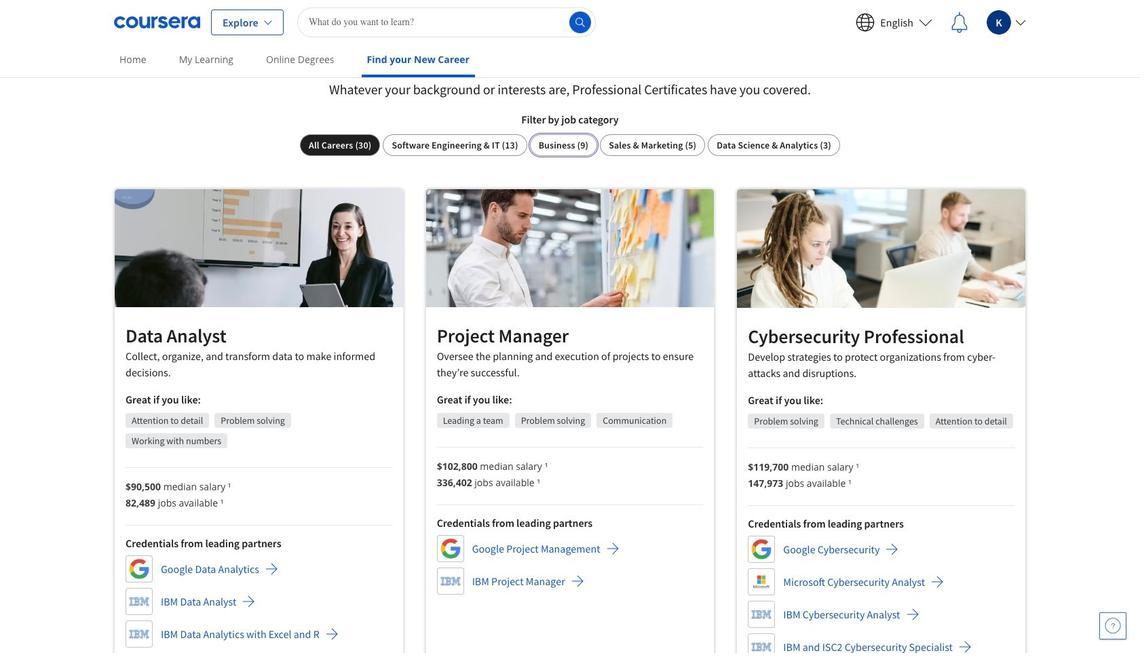 Task type: vqa. For each thing, say whether or not it's contained in the screenshot.
Coursera Plus image
no



Task type: describe. For each thing, give the bounding box(es) containing it.
data analyst image
[[115, 189, 403, 308]]

coursera image
[[114, 11, 200, 33]]

help center image
[[1105, 619, 1122, 635]]



Task type: locate. For each thing, give the bounding box(es) containing it.
None button
[[300, 134, 381, 156], [383, 134, 527, 156], [530, 134, 598, 156], [600, 134, 706, 156], [708, 134, 841, 156], [300, 134, 381, 156], [383, 134, 527, 156], [530, 134, 598, 156], [600, 134, 706, 156], [708, 134, 841, 156]]

option group
[[300, 134, 841, 156]]

What do you want to learn? text field
[[297, 7, 596, 37]]

None search field
[[297, 7, 596, 37]]

cybersecurity analyst image
[[738, 189, 1026, 308]]

project manager image
[[426, 189, 715, 307]]



